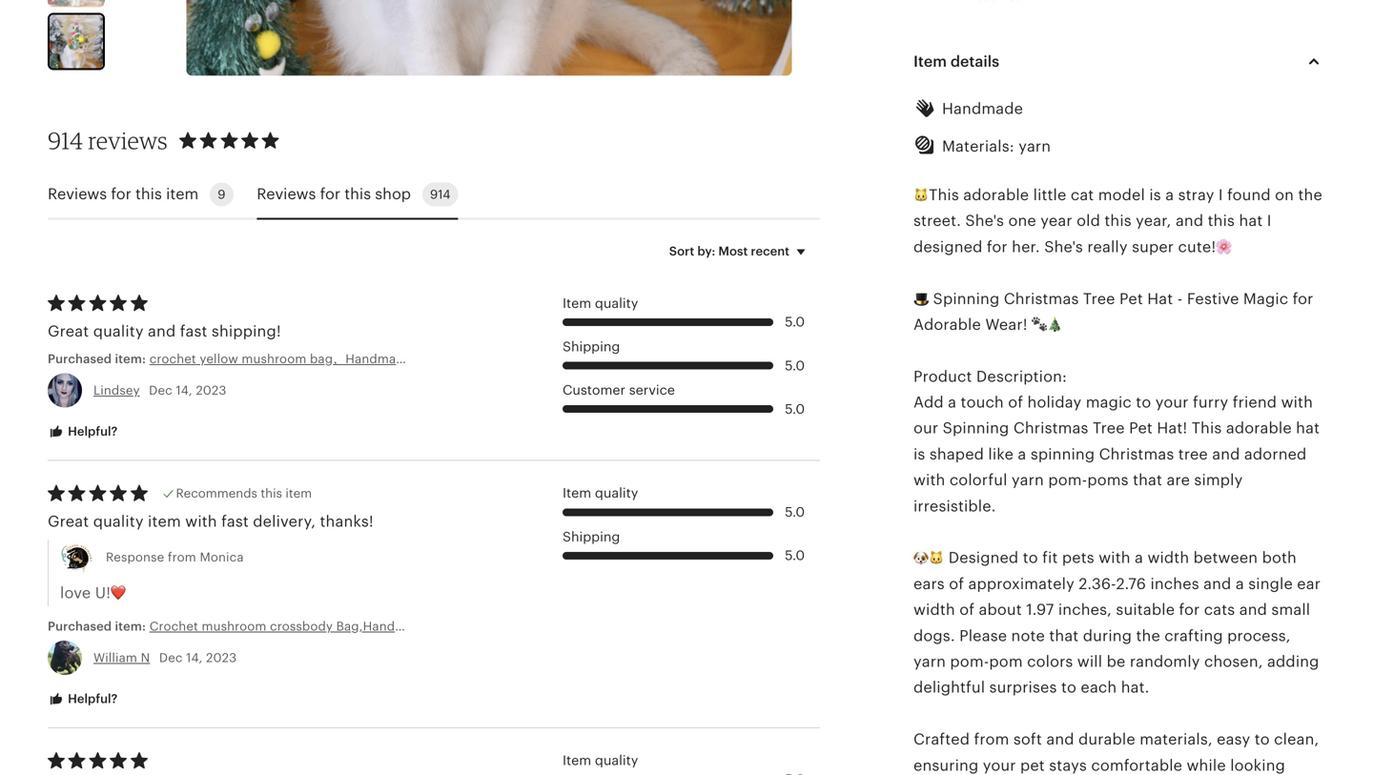 Task type: vqa. For each thing, say whether or not it's contained in the screenshot.
POPULAR in the left bottom of the page
no



Task type: locate. For each thing, give the bounding box(es) containing it.
from
[[168, 550, 196, 565], [974, 731, 1009, 748]]

2 helpful? from the top
[[65, 692, 118, 706]]

0 vertical spatial adorable
[[964, 186, 1029, 204]]

response
[[106, 550, 164, 565]]

adorable
[[964, 186, 1029, 204], [1226, 420, 1292, 437]]

914 inside tab list
[[430, 187, 451, 202]]

2 helpful? button from the top
[[33, 682, 132, 717]]

2 shipping from the top
[[563, 529, 620, 544]]

2 purchased from the top
[[48, 619, 112, 634]]

adorable up one
[[964, 186, 1029, 204]]

this left shop
[[345, 186, 371, 203]]

for inside 🎩 spinning christmas tree pet hat - festive magic for adorable wear! 🐾🎄
[[1293, 290, 1314, 307]]

0 vertical spatial i
[[1219, 186, 1223, 204]]

both
[[1262, 550, 1297, 567]]

really
[[1088, 238, 1128, 255]]

great
[[48, 323, 89, 340], [48, 513, 89, 530]]

spinning down touch
[[943, 420, 1009, 437]]

2 5.0 from the top
[[785, 358, 805, 373]]

0 vertical spatial dec
[[149, 383, 172, 398]]

hat down 'found'
[[1239, 212, 1263, 230]]

0 vertical spatial purchased
[[48, 352, 112, 366]]

n
[[141, 651, 150, 665]]

0 vertical spatial is
[[1150, 186, 1161, 204]]

item: up william n link
[[115, 619, 146, 634]]

1 vertical spatial spinning
[[943, 420, 1009, 437]]

great for great quality item with fast delivery, thanks!
[[48, 513, 89, 530]]

a right add
[[948, 394, 957, 411]]

chosen,
[[1205, 653, 1263, 670]]

0 vertical spatial item quality
[[563, 296, 638, 311]]

hat for this
[[1239, 212, 1263, 230]]

super
[[1132, 238, 1174, 255]]

1 horizontal spatial the
[[1298, 186, 1323, 204]]

0 vertical spatial fast
[[180, 323, 207, 340]]

helpful? button for great quality and fast shipping!
[[33, 414, 132, 450]]

1 vertical spatial great
[[48, 513, 89, 530]]

0 vertical spatial 2023
[[196, 383, 227, 398]]

purchased up the lindsey
[[48, 352, 112, 366]]

christmas down the holiday
[[1014, 420, 1089, 437]]

purchased item: for and
[[48, 352, 149, 366]]

description:
[[977, 368, 1067, 385]]

materials,
[[1140, 731, 1213, 748]]

0 vertical spatial helpful? button
[[33, 414, 132, 450]]

0 vertical spatial great
[[48, 323, 89, 340]]

for
[[111, 186, 131, 203], [320, 186, 341, 203], [987, 238, 1008, 255], [1293, 290, 1314, 307], [1179, 601, 1200, 619]]

william
[[93, 651, 137, 665]]

hat inside product description: add a touch of holiday magic to your furry friend with our spinning christmas tree pet hat! this adorable hat is shaped like a spinning christmas tree and adorned with colorful yarn pom-poms that are simply irresistible.
[[1296, 420, 1320, 437]]

0 horizontal spatial your
[[983, 757, 1016, 774]]

0 vertical spatial from
[[168, 550, 196, 565]]

with up irresistible. at the bottom right of page
[[914, 472, 946, 489]]

adorable inside 🐱this adorable little cat model is a stray i found on the street. she's one year old this year, and this hat i designed for her. she's really super cute!🌸
[[964, 186, 1029, 204]]

2 vertical spatial christmas
[[1099, 446, 1174, 463]]

1 vertical spatial helpful? button
[[33, 682, 132, 717]]

1 vertical spatial is
[[914, 446, 926, 463]]

purchased for great quality and fast shipping!
[[48, 352, 112, 366]]

details
[[951, 53, 1000, 70]]

christmas
[[1004, 290, 1079, 307], [1014, 420, 1089, 437], [1099, 446, 1174, 463]]

recent
[[751, 244, 790, 258]]

tree down magic
[[1093, 420, 1125, 437]]

pom- inside product description: add a touch of holiday magic to your furry friend with our spinning christmas tree pet hat! this adorable hat is shaped like a spinning christmas tree and adorned with colorful yarn pom-poms that are simply irresistible.
[[1048, 472, 1088, 489]]

fast down recommends this item
[[221, 513, 249, 530]]

helpful? button down the lindsey
[[33, 414, 132, 450]]

to right 'easy' on the right of the page
[[1255, 731, 1270, 748]]

pet left hat at the top of the page
[[1120, 290, 1143, 307]]

1 vertical spatial 914
[[430, 187, 451, 202]]

of up please
[[960, 601, 975, 619]]

1 helpful? from the top
[[65, 424, 118, 439]]

0 vertical spatial tree
[[1083, 290, 1115, 307]]

adorable
[[914, 316, 981, 333]]

1 vertical spatial adorable
[[1226, 420, 1292, 437]]

fast left shipping! at the left of the page
[[180, 323, 207, 340]]

add
[[914, 394, 944, 411]]

for right magic
[[1293, 290, 1314, 307]]

dec right n
[[159, 651, 183, 665]]

is inside 🐱this adorable little cat model is a stray i found on the street. she's one year old this year, and this hat i designed for her. she's really super cute!🌸
[[1150, 186, 1161, 204]]

of down description:
[[1008, 394, 1023, 411]]

item up the delivery,
[[286, 487, 312, 501]]

hat
[[1148, 290, 1173, 307]]

1 vertical spatial tree
[[1093, 420, 1125, 437]]

this
[[1192, 420, 1222, 437]]

purchased item: for item
[[48, 619, 149, 634]]

a right like
[[1018, 446, 1027, 463]]

easy
[[1217, 731, 1251, 748]]

2023 right n
[[206, 651, 237, 665]]

5 5.0 from the top
[[785, 548, 805, 563]]

item: for and
[[115, 352, 146, 366]]

1 vertical spatial item quality
[[563, 486, 638, 501]]

a down between
[[1236, 575, 1244, 593]]

this
[[135, 186, 162, 203], [345, 186, 371, 203], [1105, 212, 1132, 230], [1208, 212, 1235, 230], [261, 487, 282, 501]]

crafted from soft and durable materials, easy to clean, ensuring your pet stays comfortable while lookin
[[914, 731, 1319, 775]]

hat.
[[1121, 679, 1150, 696]]

0 horizontal spatial the
[[1136, 627, 1161, 645]]

with down the recommends
[[185, 513, 217, 530]]

0 vertical spatial item:
[[115, 352, 146, 366]]

spinning up adorable
[[933, 290, 1000, 307]]

1 horizontal spatial she's
[[1045, 238, 1083, 255]]

0 vertical spatial the
[[1298, 186, 1323, 204]]

1 vertical spatial that
[[1049, 627, 1079, 645]]

helpful? for great quality item with fast delivery, thanks!
[[65, 692, 118, 706]]

cat
[[1071, 186, 1094, 204]]

hat inside 🐱this adorable little cat model is a stray i found on the street. she's one year old this year, and this hat i designed for her. she's really super cute!🌸
[[1239, 212, 1263, 230]]

14, down great quality and fast shipping!
[[176, 383, 192, 398]]

2 item quality from the top
[[563, 486, 638, 501]]

1 horizontal spatial reviews
[[257, 186, 316, 203]]

to left fit
[[1023, 550, 1038, 567]]

0 horizontal spatial i
[[1219, 186, 1223, 204]]

1 vertical spatial yarn
[[1012, 472, 1044, 489]]

i right stray
[[1219, 186, 1223, 204]]

from left soft
[[974, 731, 1009, 748]]

the right on
[[1298, 186, 1323, 204]]

1 vertical spatial fast
[[221, 513, 249, 530]]

ear
[[1297, 575, 1321, 593]]

to inside product description: add a touch of holiday magic to your furry friend with our spinning christmas tree pet hat! this adorable hat is shaped like a spinning christmas tree and adorned with colorful yarn pom-poms that are simply irresistible.
[[1136, 394, 1151, 411]]

recommends this item
[[176, 487, 312, 501]]

0 horizontal spatial from
[[168, 550, 196, 565]]

pom- down please
[[950, 653, 989, 670]]

for inside 🐱this adorable little cat model is a stray i found on the street. she's one year old this year, and this hat i designed for her. she's really super cute!🌸
[[987, 238, 1008, 255]]

1 vertical spatial she's
[[1045, 238, 1083, 255]]

reviews down 914 reviews on the left
[[48, 186, 107, 203]]

0 horizontal spatial hat
[[1239, 212, 1263, 230]]

1 item: from the top
[[115, 352, 146, 366]]

and inside 🐱this adorable little cat model is a stray i found on the street. she's one year old this year, and this hat i designed for her. she's really super cute!🌸
[[1176, 212, 1204, 230]]

clean,
[[1274, 731, 1319, 748]]

yarn
[[1019, 138, 1051, 155], [1012, 472, 1044, 489], [914, 653, 946, 670]]

she's left one
[[966, 212, 1004, 230]]

1 vertical spatial hat
[[1296, 420, 1320, 437]]

1 vertical spatial from
[[974, 731, 1009, 748]]

item for recommends this item
[[286, 487, 312, 501]]

1 purchased item: from the top
[[48, 352, 149, 366]]

🐶🐱
[[914, 550, 944, 567]]

1 vertical spatial i
[[1267, 212, 1272, 230]]

1 horizontal spatial your
[[1156, 394, 1189, 411]]

reviews for reviews for this item
[[48, 186, 107, 203]]

the
[[1298, 186, 1323, 204], [1136, 627, 1161, 645]]

0 horizontal spatial 914
[[48, 126, 83, 154]]

0 vertical spatial helpful?
[[65, 424, 118, 439]]

1 vertical spatial item:
[[115, 619, 146, 634]]

0 vertical spatial 14,
[[176, 383, 192, 398]]

5.0
[[785, 314, 805, 330], [785, 358, 805, 373], [785, 401, 805, 417], [785, 504, 805, 520], [785, 548, 805, 563]]

14,
[[176, 383, 192, 398], [186, 651, 203, 665]]

tab list
[[48, 171, 820, 220]]

14, right n
[[186, 651, 203, 665]]

1 horizontal spatial adorable
[[1226, 420, 1292, 437]]

0 vertical spatial that
[[1133, 472, 1163, 489]]

christmas up poms
[[1099, 446, 1174, 463]]

1 vertical spatial width
[[914, 601, 955, 619]]

the inside 🐶🐱 designed to fit pets with a width between both ears of approximately 2.36-2.76 inches and a single ear width of about 1.97 inches, suitable for cats and small dogs. please note that during the crafting process, yarn pom-pom colors will be randomly chosen, adding delightful surprises to each hat.
[[1136, 627, 1161, 645]]

1 helpful? button from the top
[[33, 414, 132, 450]]

1 vertical spatial purchased item:
[[48, 619, 149, 634]]

0 horizontal spatial that
[[1049, 627, 1079, 645]]

the down suitable on the right bottom of page
[[1136, 627, 1161, 645]]

i
[[1219, 186, 1223, 204], [1267, 212, 1272, 230]]

that left 'are'
[[1133, 472, 1163, 489]]

to left each
[[1061, 679, 1077, 696]]

hat for adorable
[[1296, 420, 1320, 437]]

0 horizontal spatial is
[[914, 446, 926, 463]]

friend
[[1233, 394, 1277, 411]]

cute!🌸
[[1178, 238, 1232, 255]]

0 vertical spatial she's
[[966, 212, 1004, 230]]

2 vertical spatial item quality
[[563, 753, 638, 768]]

for up the crafting
[[1179, 601, 1200, 619]]

0 vertical spatial of
[[1008, 394, 1023, 411]]

width up dogs.
[[914, 601, 955, 619]]

yarn down like
[[1012, 472, 1044, 489]]

1 vertical spatial shipping
[[563, 529, 620, 544]]

great quality item with fast delivery, thanks!
[[48, 513, 374, 530]]

tree
[[1083, 290, 1115, 307], [1093, 420, 1125, 437]]

2 vertical spatial item
[[148, 513, 181, 530]]

with up 2.76
[[1099, 550, 1131, 567]]

with
[[1281, 394, 1313, 411], [914, 472, 946, 489], [185, 513, 217, 530], [1099, 550, 1131, 567]]

1 great from the top
[[48, 323, 89, 340]]

1 vertical spatial dec
[[159, 651, 183, 665]]

0 horizontal spatial reviews
[[48, 186, 107, 203]]

914 left 'reviews'
[[48, 126, 83, 154]]

she's down year
[[1045, 238, 1083, 255]]

helpful? button down william
[[33, 682, 132, 717]]

model
[[1098, 186, 1145, 204]]

from for response
[[168, 550, 196, 565]]

1 shipping from the top
[[563, 339, 620, 354]]

2 item: from the top
[[115, 619, 146, 634]]

that up colors
[[1049, 627, 1079, 645]]

helpful? down william
[[65, 692, 118, 706]]

0 vertical spatial purchased item:
[[48, 352, 149, 366]]

1 vertical spatial helpful?
[[65, 692, 118, 706]]

of
[[1008, 394, 1023, 411], [949, 575, 964, 593], [960, 601, 975, 619]]

914
[[48, 126, 83, 154], [430, 187, 451, 202]]

0 horizontal spatial width
[[914, 601, 955, 619]]

1 item quality from the top
[[563, 296, 638, 311]]

1 vertical spatial purchased
[[48, 619, 112, 634]]

1 vertical spatial 2023
[[206, 651, 237, 665]]

1 horizontal spatial width
[[1148, 550, 1190, 567]]

that inside product description: add a touch of holiday magic to your furry friend with our spinning christmas tree pet hat! this adorable hat is shaped like a spinning christmas tree and adorned with colorful yarn pom-poms that are simply irresistible.
[[1133, 472, 1163, 489]]

your left pet
[[983, 757, 1016, 774]]

from inside crafted from soft and durable materials, easy to clean, ensuring your pet stays comfortable while lookin
[[974, 731, 1009, 748]]

adding
[[1268, 653, 1320, 670]]

item for great quality item with fast delivery, thanks!
[[148, 513, 181, 530]]

and up cats
[[1204, 575, 1232, 593]]

item
[[914, 53, 947, 70], [563, 296, 592, 311], [563, 486, 592, 501], [563, 753, 592, 768]]

she's
[[966, 212, 1004, 230], [1045, 238, 1083, 255]]

the inside 🐱this adorable little cat model is a stray i found on the street. she's one year old this year, and this hat i designed for her. she's really super cute!🌸
[[1298, 186, 1323, 204]]

dec right the lindsey
[[149, 383, 172, 398]]

purchased item:
[[48, 352, 149, 366], [48, 619, 149, 634]]

and up stays
[[1047, 731, 1074, 748]]

from left monica
[[168, 550, 196, 565]]

2 reviews from the left
[[257, 186, 316, 203]]

item: up the lindsey
[[115, 352, 146, 366]]

i down 'found'
[[1267, 212, 1272, 230]]

0 vertical spatial your
[[1156, 394, 1189, 411]]

0 vertical spatial shipping
[[563, 339, 620, 354]]

pom- down spinning
[[1048, 472, 1088, 489]]

for down 'reviews'
[[111, 186, 131, 203]]

1 vertical spatial the
[[1136, 627, 1161, 645]]

surprises
[[990, 679, 1057, 696]]

to inside crafted from soft and durable materials, easy to clean, ensuring your pet stays comfortable while lookin
[[1255, 731, 1270, 748]]

and up simply
[[1212, 446, 1240, 463]]

yarn inside product description: add a touch of holiday magic to your furry friend with our spinning christmas tree pet hat! this adorable hat is shaped like a spinning christmas tree and adorned with colorful yarn pom-poms that are simply irresistible.
[[1012, 472, 1044, 489]]

🎩
[[914, 290, 929, 307]]

festive spinning christmas tree pet hat magical holiday wear image 10 image
[[50, 15, 103, 68]]

item left 9
[[166, 186, 199, 203]]

1 horizontal spatial pom-
[[1048, 472, 1088, 489]]

your up hat!
[[1156, 394, 1189, 411]]

your
[[1156, 394, 1189, 411], [983, 757, 1016, 774]]

1 purchased from the top
[[48, 352, 112, 366]]

1 horizontal spatial that
[[1133, 472, 1163, 489]]

1 horizontal spatial is
[[1150, 186, 1161, 204]]

purchased down the love
[[48, 619, 112, 634]]

adorable down the friend on the right of page
[[1226, 420, 1292, 437]]

a up 2.76
[[1135, 550, 1144, 567]]

and down stray
[[1176, 212, 1204, 230]]

is up the year,
[[1150, 186, 1161, 204]]

item up response from monica
[[148, 513, 181, 530]]

your inside product description: add a touch of holiday magic to your furry friend with our spinning christmas tree pet hat! this adorable hat is shaped like a spinning christmas tree and adorned with colorful yarn pom-poms that are simply irresistible.
[[1156, 394, 1189, 411]]

width up inches
[[1148, 550, 1190, 567]]

purchased item: down love u!❤️
[[48, 619, 149, 634]]

helpful? down the lindsey
[[65, 424, 118, 439]]

reviews right 9
[[257, 186, 316, 203]]

pet left hat!
[[1129, 420, 1153, 437]]

adorned
[[1245, 446, 1307, 463]]

yarn up the little
[[1019, 138, 1051, 155]]

2 vertical spatial of
[[960, 601, 975, 619]]

reviews for reviews for this shop
[[257, 186, 316, 203]]

magic
[[1244, 290, 1289, 307]]

0 vertical spatial item
[[166, 186, 199, 203]]

is down our
[[914, 446, 926, 463]]

and
[[1176, 212, 1204, 230], [148, 323, 176, 340], [1212, 446, 1240, 463], [1204, 575, 1232, 593], [1240, 601, 1268, 619], [1047, 731, 1074, 748]]

2 vertical spatial yarn
[[914, 653, 946, 670]]

2023 down shipping! at the left of the page
[[196, 383, 227, 398]]

sort
[[669, 244, 694, 258]]

0 vertical spatial width
[[1148, 550, 1190, 567]]

designed
[[949, 550, 1019, 567]]

tree down really
[[1083, 290, 1115, 307]]

a left stray
[[1166, 186, 1174, 204]]

0 horizontal spatial adorable
[[964, 186, 1029, 204]]

0 vertical spatial hat
[[1239, 212, 1263, 230]]

of inside product description: add a touch of holiday magic to your furry friend with our spinning christmas tree pet hat! this adorable hat is shaped like a spinning christmas tree and adorned with colorful yarn pom-poms that are simply irresistible.
[[1008, 394, 1023, 411]]

1 horizontal spatial fast
[[221, 513, 249, 530]]

for left her.
[[987, 238, 1008, 255]]

hat up adorned
[[1296, 420, 1320, 437]]

1 vertical spatial your
[[983, 757, 1016, 774]]

0 horizontal spatial fast
[[180, 323, 207, 340]]

shaped
[[930, 446, 984, 463]]

comfortable
[[1091, 757, 1183, 774]]

cats
[[1204, 601, 1235, 619]]

1 horizontal spatial from
[[974, 731, 1009, 748]]

process,
[[1228, 627, 1291, 645]]

1 reviews from the left
[[48, 186, 107, 203]]

0 vertical spatial 914
[[48, 126, 83, 154]]

year,
[[1136, 212, 1172, 230]]

1 horizontal spatial 914
[[430, 187, 451, 202]]

3 item quality from the top
[[563, 753, 638, 768]]

customer service
[[563, 382, 675, 398]]

2 great from the top
[[48, 513, 89, 530]]

adorable inside product description: add a touch of holiday magic to your furry friend with our spinning christmas tree pet hat! this adorable hat is shaped like a spinning christmas tree and adorned with colorful yarn pom-poms that are simply irresistible.
[[1226, 420, 1292, 437]]

to right magic
[[1136, 394, 1151, 411]]

spinning
[[933, 290, 1000, 307], [943, 420, 1009, 437]]

914 for 914
[[430, 187, 451, 202]]

purchased item: up the lindsey
[[48, 352, 149, 366]]

will
[[1078, 653, 1103, 670]]

pet inside 🎩 spinning christmas tree pet hat - festive magic for adorable wear! 🐾🎄
[[1120, 290, 1143, 307]]

between
[[1194, 550, 1258, 567]]

1 vertical spatial pom-
[[950, 653, 989, 670]]

2 purchased item: from the top
[[48, 619, 149, 634]]

1 vertical spatial pet
[[1129, 420, 1153, 437]]

lindsey
[[93, 383, 140, 398]]

christmas up 🐾🎄
[[1004, 290, 1079, 307]]

helpful?
[[65, 424, 118, 439], [65, 692, 118, 706]]

by:
[[697, 244, 716, 258]]

shipping!
[[212, 323, 281, 340]]

randomly
[[1130, 653, 1200, 670]]

this down 'reviews'
[[135, 186, 162, 203]]

0 vertical spatial pom-
[[1048, 472, 1088, 489]]

fast
[[180, 323, 207, 340], [221, 513, 249, 530]]

0 vertical spatial spinning
[[933, 290, 1000, 307]]

of right ears
[[949, 575, 964, 593]]

0 vertical spatial christmas
[[1004, 290, 1079, 307]]

🐶🐱 designed to fit pets with a width between both ears of approximately 2.36-2.76 inches and a single ear width of about 1.97 inches, suitable for cats and small dogs. please note that during the crafting process, yarn pom-pom colors will be randomly chosen, adding delightful surprises to each hat.
[[914, 550, 1321, 696]]

simply
[[1194, 472, 1243, 489]]

0 vertical spatial pet
[[1120, 290, 1143, 307]]

and up 'lindsey dec 14, 2023'
[[148, 323, 176, 340]]

0 horizontal spatial pom-
[[950, 653, 989, 670]]

1 vertical spatial item
[[286, 487, 312, 501]]

0 vertical spatial yarn
[[1019, 138, 1051, 155]]

914 right shop
[[430, 187, 451, 202]]

soft
[[1014, 731, 1042, 748]]

yarn down dogs.
[[914, 653, 946, 670]]

1 horizontal spatial hat
[[1296, 420, 1320, 437]]



Task type: describe. For each thing, give the bounding box(es) containing it.
pets
[[1062, 550, 1095, 567]]

and inside product description: add a touch of holiday magic to your furry friend with our spinning christmas tree pet hat! this adorable hat is shaped like a spinning christmas tree and adorned with colorful yarn pom-poms that are simply irresistible.
[[1212, 446, 1240, 463]]

like
[[988, 446, 1014, 463]]

shipping for great quality and fast shipping!
[[563, 339, 620, 354]]

on
[[1275, 186, 1294, 204]]

during
[[1083, 627, 1132, 645]]

crafting
[[1165, 627, 1223, 645]]

wear!
[[985, 316, 1028, 333]]

spinning inside 🎩 spinning christmas tree pet hat - festive magic for adorable wear! 🐾🎄
[[933, 290, 1000, 307]]

love
[[60, 585, 91, 602]]

1 horizontal spatial i
[[1267, 212, 1272, 230]]

item details
[[914, 53, 1000, 70]]

great quality and fast shipping!
[[48, 323, 281, 340]]

william n dec 14, 2023
[[93, 651, 237, 665]]

sort by: most recent button
[[655, 231, 827, 271]]

festive
[[1187, 290, 1239, 307]]

1.97
[[1026, 601, 1054, 619]]

🐱this adorable little cat model is a stray i found on the street. she's one year old this year, and this hat i designed for her. she's really super cute!🌸
[[914, 186, 1323, 255]]

2.36-
[[1079, 575, 1116, 593]]

item inside 'dropdown button'
[[914, 53, 947, 70]]

most
[[719, 244, 748, 258]]

delivery,
[[253, 513, 316, 530]]

handmade
[[942, 100, 1023, 117]]

ears
[[914, 575, 945, 593]]

item inside tab list
[[166, 186, 199, 203]]

🐱this
[[914, 186, 959, 204]]

1 5.0 from the top
[[785, 314, 805, 330]]

response from monica
[[106, 550, 244, 565]]

poms
[[1088, 472, 1129, 489]]

year
[[1041, 212, 1073, 230]]

great for great quality and fast shipping!
[[48, 323, 89, 340]]

tree inside product description: add a touch of holiday magic to your furry friend with our spinning christmas tree pet hat! this adorable hat is shaped like a spinning christmas tree and adorned with colorful yarn pom-poms that are simply irresistible.
[[1093, 420, 1125, 437]]

service
[[629, 382, 675, 398]]

one
[[1009, 212, 1037, 230]]

914 reviews
[[48, 126, 168, 154]]

914 for 914 reviews
[[48, 126, 83, 154]]

durable
[[1079, 731, 1136, 748]]

while
[[1187, 757, 1226, 774]]

stays
[[1049, 757, 1087, 774]]

christmas inside 🎩 spinning christmas tree pet hat - festive magic for adorable wear! 🐾🎄
[[1004, 290, 1079, 307]]

delightful
[[914, 679, 985, 696]]

lindsey link
[[93, 383, 140, 398]]

tab list containing reviews for this item
[[48, 171, 820, 220]]

pet inside product description: add a touch of holiday magic to your furry friend with our spinning christmas tree pet hat! this adorable hat is shaped like a spinning christmas tree and adorned with colorful yarn pom-poms that are simply irresistible.
[[1129, 420, 1153, 437]]

pom
[[989, 653, 1023, 670]]

that inside 🐶🐱 designed to fit pets with a width between both ears of approximately 2.36-2.76 inches and a single ear width of about 1.97 inches, suitable for cats and small dogs. please note that during the crafting process, yarn pom-pom colors will be randomly chosen, adding delightful surprises to each hat.
[[1049, 627, 1079, 645]]

materials: yarn
[[942, 138, 1051, 155]]

william n link
[[93, 651, 150, 665]]

recommends
[[176, 487, 257, 501]]

touch
[[961, 394, 1004, 411]]

and inside crafted from soft and durable materials, easy to clean, ensuring your pet stays comfortable while lookin
[[1047, 731, 1074, 748]]

single
[[1249, 575, 1293, 593]]

each
[[1081, 679, 1117, 696]]

be
[[1107, 653, 1126, 670]]

1 vertical spatial 14,
[[186, 651, 203, 665]]

thanks!
[[320, 513, 374, 530]]

stray
[[1178, 186, 1215, 204]]

spinning inside product description: add a touch of holiday magic to your furry friend with our spinning christmas tree pet hat! this adorable hat is shaped like a spinning christmas tree and adorned with colorful yarn pom-poms that are simply irresistible.
[[943, 420, 1009, 437]]

colorful
[[950, 472, 1008, 489]]

colors
[[1027, 653, 1073, 670]]

item quality for great quality and fast shipping!
[[563, 296, 638, 311]]

from for crafted
[[974, 731, 1009, 748]]

4 5.0 from the top
[[785, 504, 805, 520]]

magic
[[1086, 394, 1132, 411]]

street.
[[914, 212, 961, 230]]

item quality for great quality item with fast delivery, thanks!
[[563, 486, 638, 501]]

love u!❤️
[[60, 585, 126, 602]]

with inside 🐶🐱 designed to fit pets with a width between both ears of approximately 2.36-2.76 inches and a single ear width of about 1.97 inches, suitable for cats and small dogs. please note that during the crafting process, yarn pom-pom colors will be randomly chosen, adding delightful surprises to each hat.
[[1099, 550, 1131, 567]]

spinning
[[1031, 446, 1095, 463]]

your inside crafted from soft and durable materials, easy to clean, ensuring your pet stays comfortable while lookin
[[983, 757, 1016, 774]]

holiday
[[1028, 394, 1082, 411]]

helpful? button for great quality item with fast delivery, thanks!
[[33, 682, 132, 717]]

-
[[1178, 290, 1183, 307]]

this down 'model'
[[1105, 212, 1132, 230]]

2.76
[[1116, 575, 1146, 593]]

ensuring
[[914, 757, 979, 774]]

hat!
[[1157, 420, 1188, 437]]

a inside 🐱this adorable little cat model is a stray i found on the street. she's one year old this year, and this hat i designed for her. she's really super cute!🌸
[[1166, 186, 1174, 204]]

0 horizontal spatial she's
[[966, 212, 1004, 230]]

pom- inside 🐶🐱 designed to fit pets with a width between both ears of approximately 2.36-2.76 inches and a single ear width of about 1.97 inches, suitable for cats and small dogs. please note that during the crafting process, yarn pom-pom colors will be randomly chosen, adding delightful surprises to each hat.
[[950, 653, 989, 670]]

monica
[[200, 550, 244, 565]]

shop
[[375, 186, 411, 203]]

customer
[[563, 382, 626, 398]]

reviews for this item
[[48, 186, 199, 203]]

pet
[[1020, 757, 1045, 774]]

shipping for great quality item with fast delivery, thanks!
[[563, 529, 620, 544]]

tree inside 🎩 spinning christmas tree pet hat - festive magic for adorable wear! 🐾🎄
[[1083, 290, 1115, 307]]

🎩 spinning christmas tree pet hat - festive magic for adorable wear! 🐾🎄
[[914, 290, 1314, 333]]

old
[[1077, 212, 1101, 230]]

item: for item
[[115, 619, 146, 634]]

reviews
[[88, 126, 168, 154]]

approximately
[[969, 575, 1075, 593]]

fit
[[1043, 550, 1058, 567]]

9
[[218, 187, 226, 202]]

🐾🎄
[[1032, 316, 1063, 333]]

is inside product description: add a touch of holiday magic to your furry friend with our spinning christmas tree pet hat! this adorable hat is shaped like a spinning christmas tree and adorned with colorful yarn pom-poms that are simply irresistible.
[[914, 446, 926, 463]]

for left shop
[[320, 186, 341, 203]]

her.
[[1012, 238, 1040, 255]]

this up the delivery,
[[261, 487, 282, 501]]

for inside 🐶🐱 designed to fit pets with a width between both ears of approximately 2.36-2.76 inches and a single ear width of about 1.97 inches, suitable for cats and small dogs. please note that during the crafting process, yarn pom-pom colors will be randomly chosen, adding delightful surprises to each hat.
[[1179, 601, 1200, 619]]

3 5.0 from the top
[[785, 401, 805, 417]]

yarn inside 🐶🐱 designed to fit pets with a width between both ears of approximately 2.36-2.76 inches and a single ear width of about 1.97 inches, suitable for cats and small dogs. please note that during the crafting process, yarn pom-pom colors will be randomly chosen, adding delightful surprises to each hat.
[[914, 653, 946, 670]]

inches
[[1151, 575, 1200, 593]]

1 vertical spatial of
[[949, 575, 964, 593]]

small
[[1272, 601, 1311, 619]]

found
[[1228, 186, 1271, 204]]

about
[[979, 601, 1022, 619]]

purchased for great quality item with fast delivery, thanks!
[[48, 619, 112, 634]]

u!❤️
[[95, 585, 126, 602]]

dogs.
[[914, 627, 955, 645]]

helpful? for great quality and fast shipping!
[[65, 424, 118, 439]]

irresistible.
[[914, 498, 996, 515]]

with right the friend on the right of page
[[1281, 394, 1313, 411]]

this up cute!🌸
[[1208, 212, 1235, 230]]

little
[[1033, 186, 1067, 204]]

product description: add a touch of holiday magic to your furry friend with our spinning christmas tree pet hat! this adorable hat is shaped like a spinning christmas tree and adorned with colorful yarn pom-poms that are simply irresistible.
[[914, 368, 1320, 515]]

crafted
[[914, 731, 970, 748]]

please
[[960, 627, 1007, 645]]

and up the "process,"
[[1240, 601, 1268, 619]]

item details button
[[896, 39, 1343, 84]]

1 vertical spatial christmas
[[1014, 420, 1089, 437]]



